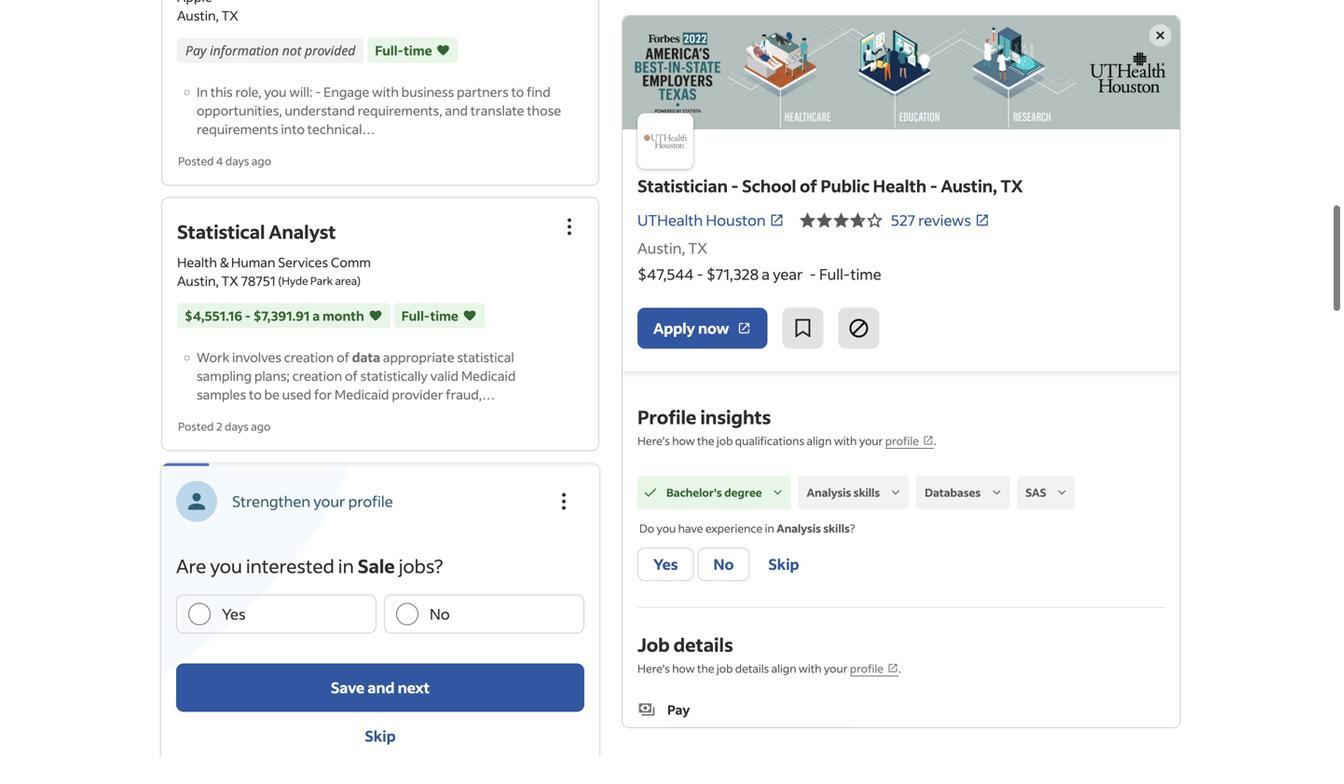 Task type: describe. For each thing, give the bounding box(es) containing it.
you for do you have experience in analysis skills ?
[[657, 521, 676, 536]]

missing qualification image for databases
[[988, 485, 1005, 501]]

you inside in this role, you will: - engage with business partners to find opportunities, understand requirements, and translate those requirements into technical…
[[264, 83, 287, 100]]

sale
[[358, 554, 395, 578]]

statistical
[[177, 219, 265, 244]]

not
[[282, 41, 301, 59]]

0 horizontal spatial austin, tx
[[177, 7, 238, 24]]

matching qualification image
[[642, 485, 659, 501]]

skip for skip button
[[768, 555, 799, 574]]

analysis skills button
[[798, 476, 909, 510]]

save and next button
[[176, 664, 584, 713]]

austin, up $47,544
[[637, 239, 685, 258]]

houston
[[706, 211, 766, 230]]

services
[[278, 254, 328, 271]]

skip button
[[753, 548, 814, 582]]

your for job details
[[824, 662, 848, 676]]

skills inside button
[[853, 486, 880, 500]]

uthealth houston
[[637, 211, 766, 230]]

0 horizontal spatial medicaid
[[335, 386, 389, 403]]

missing qualification image
[[887, 485, 904, 501]]

1 vertical spatial time
[[850, 265, 881, 284]]

days for health & human services comm
[[225, 419, 249, 434]]

3.8 out of 5 stars image
[[799, 209, 883, 232]]

degree
[[724, 486, 762, 500]]

2
[[216, 419, 222, 434]]

align for profile insights
[[807, 434, 832, 448]]

save and next
[[331, 679, 430, 698]]

to for samples
[[249, 386, 262, 403]]

into
[[281, 121, 305, 137]]

for
[[314, 386, 332, 403]]

- inside in this role, you will: - engage with business partners to find opportunities, understand requirements, and translate those requirements into technical…
[[315, 83, 321, 100]]

austin, inside health & human services comm austin, tx 78751 ( hyde park area )
[[177, 273, 219, 289]]

time for matches your preference icon associated with full-time
[[430, 308, 458, 324]]

. for details
[[898, 662, 901, 676]]

save
[[331, 679, 365, 698]]

profile insights
[[637, 405, 771, 429]]

527 reviews link
[[891, 211, 990, 230]]

engage
[[324, 83, 369, 100]]

here's how the job qualifications align with your
[[637, 434, 885, 448]]

of for school
[[800, 175, 817, 197]]

527 reviews
[[891, 211, 971, 230]]

$7,391.91
[[253, 308, 310, 324]]

hyde
[[282, 274, 308, 288]]

sampling
[[197, 368, 252, 384]]

$71,328
[[706, 265, 759, 284]]

. for insights
[[934, 434, 936, 448]]

will:
[[289, 83, 312, 100]]

park
[[310, 274, 333, 288]]

find
[[527, 83, 551, 100]]

appropriate
[[383, 349, 454, 366]]

how for profile
[[672, 434, 695, 448]]

in this role, you will: - engage with business partners to find opportunities, understand requirements, and translate those requirements into technical…
[[197, 83, 561, 137]]

are you interested in sale jobs?
[[176, 554, 443, 578]]

statistically
[[360, 368, 428, 384]]

$4,551.16
[[185, 308, 242, 324]]

requirements
[[197, 121, 278, 137]]

insights
[[700, 405, 771, 429]]

bachelor's degree
[[666, 486, 762, 500]]

you for are you interested in sale jobs?
[[210, 554, 242, 578]]

posted 4 days ago
[[178, 154, 271, 168]]

matches your preference image for $4,551.16 - $7,391.91 a month
[[368, 307, 383, 325]]

here's for job
[[637, 662, 670, 676]]

0 vertical spatial in
[[765, 521, 774, 536]]

of inside appropriate statistical sampling plans; creation of statistically valid medicaid samples to be used for medicaid provider fraud,…
[[345, 368, 358, 384]]

have
[[678, 521, 703, 536]]

Yes radio
[[188, 604, 211, 626]]

matches your preference image
[[436, 41, 451, 59]]

bachelor's degree button
[[637, 476, 791, 510]]

pay for pay information not provided
[[185, 41, 206, 59]]

matching qualification image
[[769, 485, 786, 501]]

profile for job details
[[850, 662, 884, 676]]

1 vertical spatial details
[[735, 662, 769, 676]]

profile link for profile insights
[[885, 434, 934, 449]]

statistical
[[457, 349, 514, 366]]

health inside health & human services comm austin, tx 78751 ( hyde park area )
[[177, 254, 217, 271]]

and inside button
[[368, 679, 395, 698]]

- left "$7,391.91" at the top
[[245, 308, 251, 324]]

posted 2 days ago
[[178, 419, 271, 434]]

1 horizontal spatial medicaid
[[461, 368, 516, 384]]

)
[[357, 274, 361, 288]]

uthealth
[[637, 211, 703, 230]]

public
[[821, 175, 870, 197]]

$4,551.16 - $7,391.91 a month
[[185, 308, 364, 324]]

days for pay information not provided
[[225, 154, 249, 168]]

translate
[[470, 102, 524, 119]]

experience
[[705, 521, 763, 536]]

0 vertical spatial creation
[[284, 349, 334, 366]]

(
[[278, 274, 282, 288]]

the for details
[[697, 662, 714, 676]]

technical…
[[307, 121, 375, 137]]

0 vertical spatial health
[[873, 175, 927, 197]]

statistical analyst
[[177, 219, 336, 244]]

0 horizontal spatial skills
[[823, 521, 850, 536]]

statistician - school of public health - austin, tx
[[637, 175, 1023, 197]]

apply now
[[653, 319, 729, 338]]

plans;
[[254, 368, 290, 384]]

statistician
[[637, 175, 728, 197]]

skip link
[[176, 713, 584, 758]]

with for profile insights
[[834, 434, 857, 448]]

month
[[322, 308, 364, 324]]

partners
[[457, 83, 509, 100]]

78751
[[241, 273, 275, 289]]

databases
[[925, 486, 981, 500]]

requirements,
[[358, 102, 442, 119]]

full-time for matches your preference image at the left top
[[375, 42, 432, 59]]

apply now button
[[637, 308, 767, 349]]

this
[[211, 83, 233, 100]]

jobs?
[[399, 554, 443, 578]]

job for details
[[717, 662, 733, 676]]

no inside "are you interested in <b>sale</b> jobs?" option group
[[430, 605, 450, 624]]

comm
[[331, 254, 371, 271]]

analysis inside button
[[807, 486, 851, 500]]

health & human services comm austin, tx 78751 ( hyde park area )
[[177, 254, 371, 289]]

involves
[[232, 349, 281, 366]]

0 vertical spatial details
[[673, 633, 733, 657]]

$47,544 - $71,328 a year - full-time
[[637, 265, 881, 284]]

4
[[216, 154, 223, 168]]

1 vertical spatial your
[[313, 492, 345, 511]]

tx inside health & human services comm austin, tx 78751 ( hyde park area )
[[221, 273, 238, 289]]

of for creation
[[337, 349, 349, 366]]

no button
[[698, 548, 750, 582]]

databases button
[[916, 476, 1010, 510]]

profile link for job details
[[850, 662, 898, 677]]



Task type: locate. For each thing, give the bounding box(es) containing it.
yes right yes radio in the left of the page
[[222, 605, 246, 624]]

analysis skills
[[807, 486, 880, 500]]

2 posted from the top
[[178, 419, 214, 434]]

2 horizontal spatial profile
[[885, 434, 919, 448]]

0 vertical spatial medicaid
[[461, 368, 516, 384]]

0 horizontal spatial pay
[[185, 41, 206, 59]]

you left will:
[[264, 83, 287, 100]]

1 horizontal spatial no
[[713, 555, 734, 574]]

analysis up skip button
[[777, 521, 821, 536]]

you right are
[[210, 554, 242, 578]]

full- for matches your preference icon associated with full-time
[[401, 308, 430, 324]]

-
[[315, 83, 321, 100], [731, 175, 739, 197], [930, 175, 937, 197], [697, 265, 703, 284], [810, 265, 816, 284], [245, 308, 251, 324]]

here's for profile
[[637, 434, 670, 448]]

to for partners
[[511, 83, 524, 100]]

0 vertical spatial a
[[762, 265, 770, 284]]

a for $71,328
[[762, 265, 770, 284]]

1 horizontal spatial yes
[[653, 555, 678, 574]]

time left matches your preference image at the left top
[[404, 42, 432, 59]]

1 ago from the top
[[252, 154, 271, 168]]

and left the next
[[368, 679, 395, 698]]

health up "527" on the right top of page
[[873, 175, 927, 197]]

0 horizontal spatial no
[[430, 605, 450, 624]]

provided
[[305, 41, 355, 59]]

2 missing qualification image from the left
[[1054, 485, 1071, 501]]

2 vertical spatial full-
[[401, 308, 430, 324]]

1 vertical spatial profile
[[348, 492, 393, 511]]

you right do at the bottom
[[657, 521, 676, 536]]

here's down job
[[637, 662, 670, 676]]

1 horizontal spatial you
[[264, 83, 287, 100]]

skip inside button
[[768, 555, 799, 574]]

align for job details
[[771, 662, 796, 676]]

the for insights
[[697, 434, 714, 448]]

1 horizontal spatial a
[[762, 265, 770, 284]]

analyst
[[269, 219, 336, 244]]

1 vertical spatial full-time
[[401, 308, 458, 324]]

job for insights
[[717, 434, 733, 448]]

job down insights
[[717, 434, 733, 448]]

how down job details
[[672, 662, 695, 676]]

and
[[445, 102, 468, 119], [368, 679, 395, 698]]

matches your preference image for full-time
[[462, 307, 477, 325]]

a
[[762, 265, 770, 284], [312, 308, 320, 324]]

full-time
[[375, 42, 432, 59], [401, 308, 458, 324]]

how down profile
[[672, 434, 695, 448]]

those
[[527, 102, 561, 119]]

0 vertical spatial your
[[859, 434, 883, 448]]

austin, up the reviews
[[941, 175, 997, 197]]

yes inside button
[[653, 555, 678, 574]]

austin,
[[177, 7, 219, 24], [941, 175, 997, 197], [637, 239, 685, 258], [177, 273, 219, 289]]

- left $71,328
[[697, 265, 703, 284]]

1 vertical spatial posted
[[178, 419, 214, 434]]

with inside in this role, you will: - engage with business partners to find opportunities, understand requirements, and translate those requirements into technical…
[[372, 83, 399, 100]]

no inside no button
[[713, 555, 734, 574]]

0 vertical spatial with
[[372, 83, 399, 100]]

matches your preference image right month at left top
[[368, 307, 383, 325]]

pay
[[185, 41, 206, 59], [667, 702, 690, 719]]

the down job details
[[697, 662, 714, 676]]

0 horizontal spatial missing qualification image
[[988, 485, 1005, 501]]

missing qualification image
[[988, 485, 1005, 501], [1054, 485, 1071, 501]]

to left find
[[511, 83, 524, 100]]

1 horizontal spatial profile
[[850, 662, 884, 676]]

0 vertical spatial here's
[[637, 434, 670, 448]]

skip for skip link
[[365, 727, 396, 746]]

health left & in the left top of the page
[[177, 254, 217, 271]]

to
[[511, 83, 524, 100], [249, 386, 262, 403]]

0 vertical spatial to
[[511, 83, 524, 100]]

1 how from the top
[[672, 434, 695, 448]]

2 vertical spatial you
[[210, 554, 242, 578]]

1 horizontal spatial .
[[934, 434, 936, 448]]

0 vertical spatial you
[[264, 83, 287, 100]]

0 horizontal spatial .
[[898, 662, 901, 676]]

skills down analysis skills
[[823, 521, 850, 536]]

1 vertical spatial .
[[898, 662, 901, 676]]

strengthen your profile
[[232, 492, 393, 511]]

ago for pay information not provided
[[252, 154, 271, 168]]

provider
[[392, 386, 443, 403]]

0 vertical spatial and
[[445, 102, 468, 119]]

0 vertical spatial full-
[[375, 42, 404, 59]]

bachelor's
[[666, 486, 722, 500]]

0 vertical spatial analysis
[[807, 486, 851, 500]]

are you interested in <b>sale</b> jobs? option group
[[176, 595, 584, 634]]

in
[[197, 83, 208, 100]]

apply
[[653, 319, 695, 338]]

work
[[197, 349, 230, 366]]

posted left 2
[[178, 419, 214, 434]]

be
[[264, 386, 280, 403]]

health
[[873, 175, 927, 197], [177, 254, 217, 271]]

full- up the appropriate
[[401, 308, 430, 324]]

job actions for statistical analyst is collapsed image
[[558, 216, 581, 238]]

1 horizontal spatial skills
[[853, 486, 880, 500]]

1 horizontal spatial missing qualification image
[[1054, 485, 1071, 501]]

profile for profile insights
[[885, 434, 919, 448]]

.
[[934, 434, 936, 448], [898, 662, 901, 676]]

understand
[[285, 102, 355, 119]]

business
[[401, 83, 454, 100]]

0 vertical spatial days
[[225, 154, 249, 168]]

yes
[[653, 555, 678, 574], [222, 605, 246, 624]]

human
[[231, 254, 275, 271]]

a left year
[[762, 265, 770, 284]]

uthealth houston logo image
[[623, 16, 1180, 130], [637, 113, 693, 169]]

austin, up $4,551.16
[[177, 273, 219, 289]]

of left data
[[337, 349, 349, 366]]

0 vertical spatial ago
[[252, 154, 271, 168]]

0 horizontal spatial in
[[338, 554, 354, 578]]

1 vertical spatial with
[[834, 434, 857, 448]]

2 days from the top
[[225, 419, 249, 434]]

0 vertical spatial pay
[[185, 41, 206, 59]]

1 vertical spatial skills
[[823, 521, 850, 536]]

no
[[713, 555, 734, 574], [430, 605, 450, 624]]

skip down save and next button on the left bottom of page
[[365, 727, 396, 746]]

527
[[891, 211, 915, 230]]

0 horizontal spatial matches your preference image
[[368, 307, 383, 325]]

profile
[[637, 405, 696, 429]]

1 horizontal spatial details
[[735, 662, 769, 676]]

ago down "requirements" on the top of the page
[[252, 154, 271, 168]]

posted for pay information not provided
[[178, 154, 214, 168]]

year
[[773, 265, 803, 284]]

of left the public
[[800, 175, 817, 197]]

align
[[807, 434, 832, 448], [771, 662, 796, 676]]

2 here's from the top
[[637, 662, 670, 676]]

- up '527 reviews'
[[930, 175, 937, 197]]

days
[[225, 154, 249, 168], [225, 419, 249, 434]]

1 vertical spatial austin, tx
[[637, 239, 707, 258]]

0 vertical spatial austin, tx
[[177, 7, 238, 24]]

0 vertical spatial of
[[800, 175, 817, 197]]

full-time up the appropriate
[[401, 308, 458, 324]]

2 vertical spatial your
[[824, 662, 848, 676]]

ago down 'be'
[[251, 419, 271, 434]]

0 horizontal spatial and
[[368, 679, 395, 698]]

1 horizontal spatial to
[[511, 83, 524, 100]]

job details
[[637, 633, 733, 657]]

1 horizontal spatial in
[[765, 521, 774, 536]]

full- left matches your preference image at the left top
[[375, 42, 404, 59]]

yes inside "are you interested in <b>sale</b> jobs?" option group
[[222, 605, 246, 624]]

uthealth houston link
[[637, 209, 784, 232]]

missing qualification image for sas
[[1054, 485, 1071, 501]]

profile
[[885, 434, 919, 448], [348, 492, 393, 511], [850, 662, 884, 676]]

No radio
[[396, 604, 418, 626]]

1 the from the top
[[697, 434, 714, 448]]

0 vertical spatial the
[[697, 434, 714, 448]]

full- right year
[[819, 265, 850, 284]]

missing qualification image left sas
[[988, 485, 1005, 501]]

work involves creation of data
[[197, 349, 380, 366]]

job down job details
[[717, 662, 733, 676]]

1 vertical spatial days
[[225, 419, 249, 434]]

missing qualification image inside sas button
[[1054, 485, 1071, 501]]

1 horizontal spatial and
[[445, 102, 468, 119]]

1 vertical spatial skip
[[365, 727, 396, 746]]

statistical analyst button
[[177, 219, 336, 244]]

full-time for matches your preference icon associated with full-time
[[401, 308, 458, 324]]

days right 2
[[225, 419, 249, 434]]

0 vertical spatial profile
[[885, 434, 919, 448]]

job
[[717, 434, 733, 448], [717, 662, 733, 676]]

missing qualification image right sas
[[1054, 485, 1071, 501]]

1 vertical spatial and
[[368, 679, 395, 698]]

to left 'be'
[[249, 386, 262, 403]]

&
[[220, 254, 228, 271]]

creation up used
[[284, 349, 334, 366]]

save this job image
[[792, 317, 814, 340]]

pay information not provided
[[185, 41, 355, 59]]

the down profile insights
[[697, 434, 714, 448]]

are
[[176, 554, 206, 578]]

posted left '4'
[[178, 154, 214, 168]]

medicaid down statistically
[[335, 386, 389, 403]]

days right '4'
[[225, 154, 249, 168]]

posted for health & human services comm
[[178, 419, 214, 434]]

1 vertical spatial full-
[[819, 265, 850, 284]]

to inside in this role, you will: - engage with business partners to find opportunities, understand requirements, and translate those requirements into technical…
[[511, 83, 524, 100]]

sas button
[[1017, 476, 1075, 510]]

- right will:
[[315, 83, 321, 100]]

here's down profile
[[637, 434, 670, 448]]

2 vertical spatial with
[[799, 662, 822, 676]]

job
[[637, 633, 670, 657]]

0 vertical spatial .
[[934, 434, 936, 448]]

1 days from the top
[[225, 154, 249, 168]]

missing qualification image inside databases button
[[988, 485, 1005, 501]]

no right no "option"
[[430, 605, 450, 624]]

1 vertical spatial yes
[[222, 605, 246, 624]]

a left month at left top
[[312, 308, 320, 324]]

0 vertical spatial full-time
[[375, 42, 432, 59]]

and down partners at the top left of the page
[[445, 102, 468, 119]]

ago for health & human services comm
[[251, 419, 271, 434]]

matches your preference image
[[368, 307, 383, 325], [462, 307, 477, 325]]

time for matches your preference image at the left top
[[404, 42, 432, 59]]

1 vertical spatial analysis
[[777, 521, 821, 536]]

samples
[[197, 386, 246, 403]]

time up not interested icon
[[850, 265, 881, 284]]

next
[[398, 679, 430, 698]]

1 vertical spatial here's
[[637, 662, 670, 676]]

0 vertical spatial skip
[[768, 555, 799, 574]]

role,
[[235, 83, 261, 100]]

1 vertical spatial how
[[672, 662, 695, 676]]

strengthen
[[232, 492, 310, 511]]

1 horizontal spatial skip
[[768, 555, 799, 574]]

1 vertical spatial pay
[[667, 702, 690, 719]]

1 vertical spatial in
[[338, 554, 354, 578]]

information
[[210, 41, 279, 59]]

here's
[[637, 434, 670, 448], [637, 662, 670, 676]]

1 horizontal spatial austin, tx
[[637, 239, 707, 258]]

skip down do you have experience in analysis skills ?
[[768, 555, 799, 574]]

matches your preference image up statistical
[[462, 307, 477, 325]]

1 horizontal spatial align
[[807, 434, 832, 448]]

austin, tx up $47,544
[[637, 239, 707, 258]]

close job details image
[[1149, 24, 1171, 47]]

here's how the job details align with your
[[637, 662, 850, 676]]

pay up in
[[185, 41, 206, 59]]

0 horizontal spatial details
[[673, 633, 733, 657]]

2 vertical spatial time
[[430, 308, 458, 324]]

not interested image
[[848, 317, 870, 340]]

2 horizontal spatial with
[[834, 434, 857, 448]]

0 vertical spatial align
[[807, 434, 832, 448]]

appropriate statistical sampling plans; creation of statistically valid medicaid samples to be used for medicaid provider fraud,…
[[197, 349, 516, 403]]

a for $7,391.91
[[312, 308, 320, 324]]

?
[[850, 521, 855, 536]]

and inside in this role, you will: - engage with business partners to find opportunities, understand requirements, and translate those requirements into technical…
[[445, 102, 468, 119]]

2 the from the top
[[697, 662, 714, 676]]

1 vertical spatial medicaid
[[335, 386, 389, 403]]

full- for matches your preference image at the left top
[[375, 42, 404, 59]]

2 how from the top
[[672, 662, 695, 676]]

2 vertical spatial of
[[345, 368, 358, 384]]

0 horizontal spatial profile
[[348, 492, 393, 511]]

- up the houston
[[731, 175, 739, 197]]

1 posted from the top
[[178, 154, 214, 168]]

0 vertical spatial no
[[713, 555, 734, 574]]

0 horizontal spatial skip
[[365, 727, 396, 746]]

creation inside appropriate statistical sampling plans; creation of statistically valid medicaid samples to be used for medicaid provider fraud,…
[[292, 368, 342, 384]]

1 vertical spatial job
[[717, 662, 733, 676]]

how for job
[[672, 662, 695, 676]]

- right year
[[810, 265, 816, 284]]

your for profile insights
[[859, 434, 883, 448]]

fraud,…
[[446, 386, 495, 403]]

in left sale
[[338, 554, 354, 578]]

1 vertical spatial health
[[177, 254, 217, 271]]

in right experience
[[765, 521, 774, 536]]

1 job from the top
[[717, 434, 733, 448]]

1 vertical spatial to
[[249, 386, 262, 403]]

non job content: strengthen your profile menu actions image
[[553, 491, 575, 513]]

1 vertical spatial profile link
[[850, 662, 898, 677]]

0 vertical spatial posted
[[178, 154, 214, 168]]

data
[[352, 349, 380, 366]]

0 vertical spatial how
[[672, 434, 695, 448]]

1 horizontal spatial health
[[873, 175, 927, 197]]

2 horizontal spatial your
[[859, 434, 883, 448]]

time up the appropriate
[[430, 308, 458, 324]]

posted
[[178, 154, 214, 168], [178, 419, 214, 434]]

0 horizontal spatial your
[[313, 492, 345, 511]]

0 vertical spatial profile link
[[885, 434, 934, 449]]

of down data
[[345, 368, 358, 384]]

medicaid down statistical
[[461, 368, 516, 384]]

0 vertical spatial skills
[[853, 486, 880, 500]]

1 vertical spatial a
[[312, 308, 320, 324]]

0 horizontal spatial you
[[210, 554, 242, 578]]

1 vertical spatial you
[[657, 521, 676, 536]]

2 matches your preference image from the left
[[462, 307, 477, 325]]

qualifications
[[735, 434, 804, 448]]

creation
[[284, 349, 334, 366], [292, 368, 342, 384]]

1 horizontal spatial matches your preference image
[[462, 307, 477, 325]]

pay down job details
[[667, 702, 690, 719]]

sas
[[1025, 486, 1046, 500]]

tx
[[221, 7, 238, 24], [1000, 175, 1023, 197], [688, 239, 707, 258], [221, 273, 238, 289]]

medicaid
[[461, 368, 516, 384], [335, 386, 389, 403]]

in
[[765, 521, 774, 536], [338, 554, 354, 578]]

analysis up the ?
[[807, 486, 851, 500]]

reviews
[[918, 211, 971, 230]]

2 job from the top
[[717, 662, 733, 676]]

0 horizontal spatial with
[[372, 83, 399, 100]]

1 here's from the top
[[637, 434, 670, 448]]

$47,544
[[637, 265, 694, 284]]

1 horizontal spatial your
[[824, 662, 848, 676]]

creation up for
[[292, 368, 342, 384]]

0 horizontal spatial health
[[177, 254, 217, 271]]

the
[[697, 434, 714, 448], [697, 662, 714, 676]]

opportunities,
[[197, 102, 282, 119]]

0 horizontal spatial to
[[249, 386, 262, 403]]

do you have experience in analysis skills ?
[[639, 521, 855, 536]]

1 missing qualification image from the left
[[988, 485, 1005, 501]]

full-time left matches your preference image at the left top
[[375, 42, 432, 59]]

austin, up "information"
[[177, 7, 219, 24]]

yes down do at the bottom
[[653, 555, 678, 574]]

2 vertical spatial profile
[[850, 662, 884, 676]]

1 vertical spatial no
[[430, 605, 450, 624]]

your
[[859, 434, 883, 448], [313, 492, 345, 511], [824, 662, 848, 676]]

with for job details
[[799, 662, 822, 676]]

austin, tx up "information"
[[177, 7, 238, 24]]

profile link
[[885, 434, 934, 449], [850, 662, 898, 677]]

no down experience
[[713, 555, 734, 574]]

pay for pay
[[667, 702, 690, 719]]

1 matches your preference image from the left
[[368, 307, 383, 325]]

yes button
[[637, 548, 694, 582]]

2 ago from the top
[[251, 419, 271, 434]]

skills left missing qualification icon at the bottom of page
[[853, 486, 880, 500]]

to inside appropriate statistical sampling plans; creation of statistically valid medicaid samples to be used for medicaid provider fraud,…
[[249, 386, 262, 403]]



Task type: vqa. For each thing, say whether or not it's contained in the screenshot.
Monday
no



